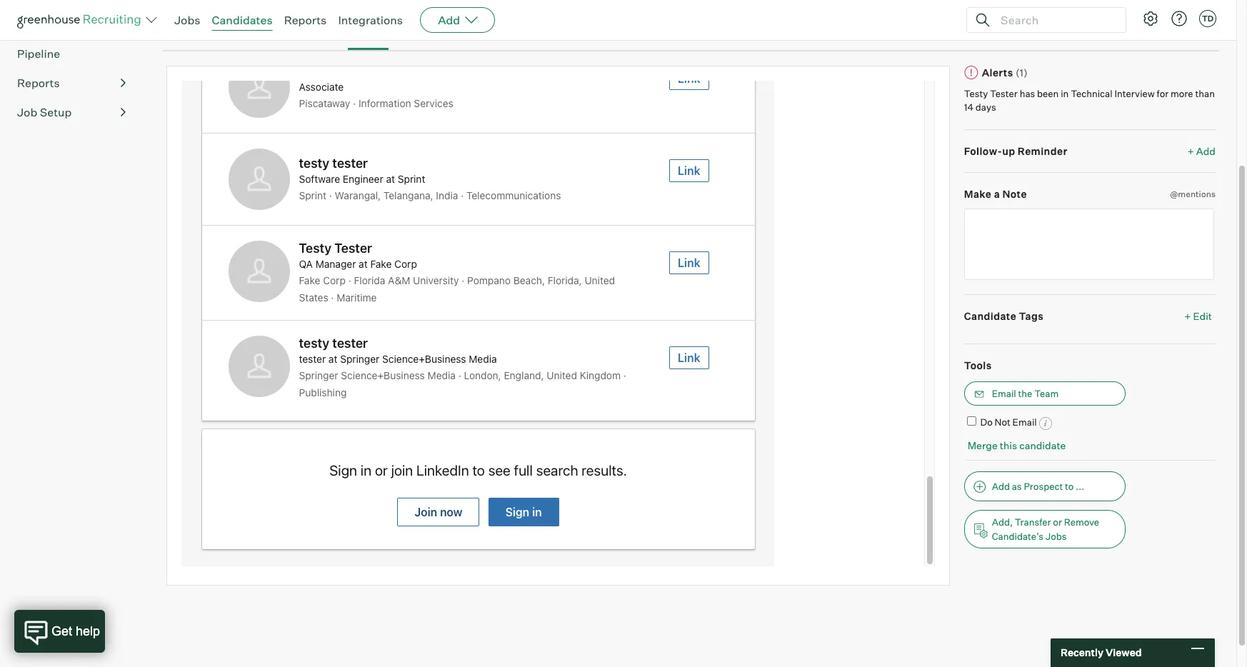Task type: describe. For each thing, give the bounding box(es) containing it.
do not email
[[981, 416, 1037, 428]]

as
[[1012, 481, 1022, 492]]

td button
[[1197, 7, 1220, 30]]

candidates inside candidates link
[[17, 17, 80, 32]]

email the team
[[992, 388, 1059, 399]]

details link
[[299, 26, 332, 47]]

add, transfer or remove candidate's jobs button
[[965, 510, 1126, 549]]

@mentions link
[[1171, 187, 1216, 201]]

email the team button
[[965, 381, 1126, 406]]

tester
[[991, 88, 1018, 99]]

configure image
[[1143, 10, 1160, 27]]

1 vertical spatial job
[[17, 105, 37, 119]]

the
[[1019, 388, 1033, 399]]

remove
[[1065, 517, 1100, 528]]

this
[[1000, 439, 1018, 451]]

more
[[1171, 88, 1194, 99]]

td button
[[1200, 10, 1217, 27]]

job setup link
[[17, 104, 126, 121]]

(1)
[[1016, 67, 1029, 79]]

greenhouse recruiting image
[[17, 11, 146, 29]]

1 horizontal spatial reports
[[284, 13, 327, 27]]

candidate's
[[992, 531, 1044, 542]]

Search text field
[[998, 10, 1113, 30]]

1 horizontal spatial candidates link
[[212, 13, 273, 27]]

up
[[1003, 145, 1016, 157]]

pipeline link
[[17, 45, 126, 62]]

been
[[1038, 88, 1059, 99]]

merge this candidate link
[[968, 439, 1067, 451]]

1
[[182, 26, 186, 38]]

recently viewed
[[1061, 647, 1142, 659]]

0 horizontal spatial jobs
[[174, 13, 200, 27]]

not
[[995, 416, 1011, 428]]

a
[[995, 188, 1001, 200]]

1 vertical spatial email
[[1013, 416, 1037, 428]]

prospect
[[1024, 481, 1064, 492]]

tools
[[965, 360, 992, 372]]

has
[[1020, 88, 1036, 99]]

14
[[965, 102, 974, 113]]

+ add
[[1188, 145, 1216, 157]]

candidate
[[965, 310, 1017, 322]]

linkedin
[[348, 26, 389, 38]]

add button
[[420, 7, 495, 33]]

or
[[1054, 517, 1063, 528]]

than
[[1196, 88, 1216, 99]]

reports link for integrations link
[[284, 13, 327, 27]]

interview
[[1115, 88, 1155, 99]]

technical
[[1071, 88, 1113, 99]]

integrations
[[338, 13, 403, 27]]

for
[[1157, 88, 1169, 99]]

td
[[1203, 14, 1214, 24]]

to
[[1066, 481, 1074, 492]]

+ add link
[[1188, 144, 1216, 158]]

in
[[1061, 88, 1069, 99]]

2 horizontal spatial add
[[1197, 145, 1216, 157]]

tags
[[1019, 310, 1044, 322]]

reminder
[[1018, 145, 1068, 157]]

activity
[[222, 26, 258, 38]]

add as prospect to ...
[[992, 481, 1085, 492]]

integrations link
[[338, 13, 403, 27]]

feed
[[260, 26, 283, 38]]

testy tester has been in technical interview for more than 14 days
[[965, 88, 1216, 113]]



Task type: locate. For each thing, give the bounding box(es) containing it.
0 horizontal spatial job
[[17, 105, 37, 119]]

job setup
[[17, 105, 72, 119]]

job left setup
[[17, 105, 37, 119]]

0 vertical spatial jobs
[[174, 13, 200, 27]]

pipeline
[[17, 47, 60, 61]]

follow-up reminder
[[965, 145, 1068, 157]]

+ up @mentions
[[1188, 145, 1195, 157]]

0 horizontal spatial reports
[[17, 76, 60, 90]]

0 vertical spatial reports
[[284, 13, 327, 27]]

linkedin link
[[348, 26, 389, 47]]

candidate
[[1020, 439, 1067, 451]]

days
[[976, 102, 997, 113]]

follow link
[[1186, 28, 1216, 42]]

1 vertical spatial +
[[1185, 310, 1192, 322]]

follow
[[1186, 28, 1216, 41]]

alerts (1)
[[982, 67, 1029, 79]]

activity feed
[[222, 26, 283, 38]]

+
[[1188, 145, 1195, 157], [1185, 310, 1192, 322]]

add, transfer or remove candidate's jobs
[[992, 517, 1100, 542]]

1 vertical spatial reports
[[17, 76, 60, 90]]

1 horizontal spatial jobs
[[1046, 531, 1067, 542]]

make a note
[[965, 188, 1028, 200]]

add as prospect to ... button
[[965, 472, 1126, 502]]

1 horizontal spatial add
[[992, 481, 1010, 492]]

+ edit
[[1185, 310, 1213, 322]]

add for add as prospect to ...
[[992, 481, 1010, 492]]

team
[[1035, 388, 1059, 399]]

viewed
[[1106, 647, 1142, 659]]

job
[[188, 26, 205, 38], [17, 105, 37, 119]]

0 vertical spatial job
[[188, 26, 205, 38]]

make
[[965, 188, 992, 200]]

1 horizontal spatial job
[[188, 26, 205, 38]]

merge
[[968, 439, 998, 451]]

on 1 job
[[166, 26, 205, 38]]

0 vertical spatial add
[[438, 13, 460, 27]]

@mentions
[[1171, 189, 1216, 200]]

add,
[[992, 517, 1013, 528]]

email right the not
[[1013, 416, 1037, 428]]

1 horizontal spatial reports link
[[284, 13, 327, 27]]

0 horizontal spatial add
[[438, 13, 460, 27]]

activity feed link
[[222, 26, 283, 47]]

candidates right jobs link
[[212, 13, 273, 27]]

candidates
[[212, 13, 273, 27], [17, 17, 80, 32]]

+ left edit
[[1185, 310, 1192, 322]]

candidates up pipeline
[[17, 17, 80, 32]]

follow-
[[965, 145, 1003, 157]]

...
[[1076, 481, 1085, 492]]

candidates link
[[212, 13, 273, 27], [17, 16, 126, 33]]

on 1 job link
[[166, 26, 205, 47]]

reports down pipeline
[[17, 76, 60, 90]]

add for add
[[438, 13, 460, 27]]

+ for + edit
[[1185, 310, 1192, 322]]

1 vertical spatial add
[[1197, 145, 1216, 157]]

jobs link
[[174, 13, 200, 27]]

1 vertical spatial jobs
[[1046, 531, 1067, 542]]

Do Not Email checkbox
[[967, 416, 977, 426]]

0 vertical spatial reports link
[[284, 13, 327, 27]]

transfer
[[1015, 517, 1052, 528]]

email
[[992, 388, 1017, 399], [1013, 416, 1037, 428]]

reports
[[284, 13, 327, 27], [17, 76, 60, 90]]

email inside button
[[992, 388, 1017, 399]]

candidates link up pipeline "link"
[[17, 16, 126, 33]]

reports right feed
[[284, 13, 327, 27]]

candidates link right jobs link
[[212, 13, 273, 27]]

add inside 'popup button'
[[438, 13, 460, 27]]

+ edit link
[[1182, 306, 1216, 326]]

do
[[981, 416, 993, 428]]

testy
[[965, 88, 989, 99]]

note
[[1003, 188, 1028, 200]]

reports link up job setup link
[[17, 74, 126, 92]]

reports link for job setup link
[[17, 74, 126, 92]]

on
[[166, 26, 180, 38]]

email left the
[[992, 388, 1017, 399]]

0 vertical spatial email
[[992, 388, 1017, 399]]

job right 1
[[188, 26, 205, 38]]

add
[[438, 13, 460, 27], [1197, 145, 1216, 157], [992, 481, 1010, 492]]

add inside button
[[992, 481, 1010, 492]]

alerts
[[982, 67, 1014, 79]]

0 vertical spatial +
[[1188, 145, 1195, 157]]

jobs
[[174, 13, 200, 27], [1046, 531, 1067, 542]]

recently
[[1061, 647, 1104, 659]]

edit
[[1194, 310, 1213, 322]]

merge this candidate
[[968, 439, 1067, 451]]

1 horizontal spatial candidates
[[212, 13, 273, 27]]

0 horizontal spatial candidates
[[17, 17, 80, 32]]

0 horizontal spatial candidates link
[[17, 16, 126, 33]]

0 horizontal spatial reports link
[[17, 74, 126, 92]]

+ for + add
[[1188, 145, 1195, 157]]

candidate tags
[[965, 310, 1044, 322]]

2 vertical spatial add
[[992, 481, 1010, 492]]

reports link right feed
[[284, 13, 327, 27]]

jobs inside add, transfer or remove candidate's jobs
[[1046, 531, 1067, 542]]

reports link
[[284, 13, 327, 27], [17, 74, 126, 92]]

setup
[[40, 105, 72, 119]]

details
[[299, 26, 332, 38]]

None text field
[[965, 209, 1215, 280]]

1 vertical spatial reports link
[[17, 74, 126, 92]]



Task type: vqa. For each thing, say whether or not it's contained in the screenshot.
Marketing Specialist at General Electric TEST
no



